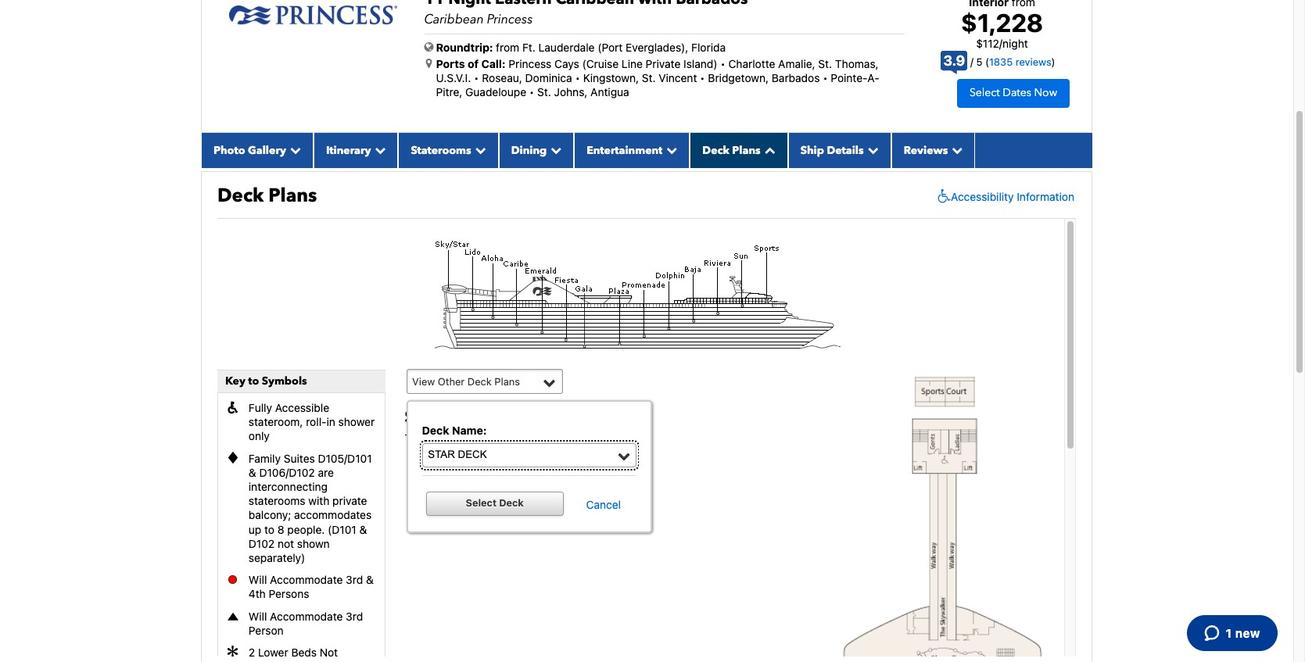 Task type: vqa. For each thing, say whether or not it's contained in the screenshot.
a
no



Task type: locate. For each thing, give the bounding box(es) containing it.
&
[[249, 466, 256, 480], [360, 523, 367, 536], [366, 574, 374, 587]]

persons
[[269, 588, 309, 601]]

1 will from the top
[[249, 574, 267, 587]]

will up person
[[249, 610, 267, 623]]

1 horizontal spatial to
[[265, 523, 275, 536]]

3rd inside the will accommodate 3rd person
[[346, 610, 363, 623]]

1 vertical spatial accommodate
[[270, 610, 343, 623]]

u.s.v.i.
[[436, 71, 471, 84]]

1 horizontal spatial st.
[[642, 71, 656, 84]]

0 vertical spatial will
[[249, 574, 267, 587]]

accessibility information link
[[934, 189, 1075, 205]]

3rd inside will accommodate 3rd & 4th persons
[[346, 574, 363, 587]]

information
[[1017, 190, 1075, 203]]

st. up pointe-
[[819, 57, 833, 70]]

roseau,
[[482, 71, 523, 84]]

select          dates now link
[[958, 79, 1070, 108]]

3.9 / 5 ( 1835 reviews )
[[944, 52, 1056, 69]]

3rd for will accommodate 3rd & 4th persons
[[346, 574, 363, 587]]

2
[[249, 646, 255, 660]]

charlotte amalie, st. thomas, u.s.v.i.
[[436, 57, 879, 84]]

st. down dominica
[[538, 85, 551, 99]]

2 will from the top
[[249, 610, 267, 623]]

d102
[[249, 537, 275, 551]]

will for will accommodate 3rd & 4th persons
[[249, 574, 267, 587]]

lower
[[258, 646, 289, 660]]

2 3rd from the top
[[346, 610, 363, 623]]

/ up '3.9 / 5 ( 1835 reviews )'
[[1000, 37, 1003, 50]]

princess down ft.
[[509, 57, 552, 70]]

select for deck name:
[[466, 498, 497, 510]]

0 vertical spatial /
[[1000, 37, 1003, 50]]

• left pointe-
[[823, 71, 828, 84]]

2 horizontal spatial st.
[[819, 57, 833, 70]]

johns,
[[554, 85, 588, 99]]

skywalker's
[[524, 432, 584, 445]]

select deck
[[466, 498, 524, 510]]

accommodate inside will accommodate 3rd & 4th persons
[[270, 574, 343, 587]]

kingstown,
[[583, 71, 639, 84]]

will accommodate 3rd person
[[249, 610, 363, 637]]

& down family
[[249, 466, 256, 480]]

2 vertical spatial &
[[366, 574, 374, 587]]

0 vertical spatial princess
[[487, 11, 533, 28]]

shower
[[339, 416, 375, 429]]

st. down private
[[642, 71, 656, 84]]

accommodate up 'persons' on the bottom
[[270, 574, 343, 587]]

3.9
[[944, 52, 966, 69]]

•
[[721, 57, 726, 70], [474, 71, 479, 84], [575, 71, 581, 84], [700, 71, 705, 84], [823, 71, 828, 84], [530, 85, 535, 99]]

view other deck plans
[[412, 376, 520, 388]]

1 vertical spatial to
[[265, 523, 275, 536]]

to down beds
[[310, 660, 320, 663]]

0 horizontal spatial plans
[[269, 183, 317, 209]]

balcony;
[[249, 509, 291, 522]]

)
[[1052, 56, 1056, 68]]

person
[[249, 624, 284, 637]]

caribbean
[[424, 11, 484, 28]]

select inside select deck link
[[466, 498, 497, 510]]

deck
[[703, 143, 730, 158], [218, 183, 264, 209], [468, 376, 492, 388], [439, 407, 478, 428], [422, 424, 450, 437], [451, 432, 477, 445], [499, 498, 524, 510]]

plans
[[733, 143, 761, 158], [269, 183, 317, 209], [495, 376, 520, 388]]

name:
[[452, 424, 487, 437]]

everglades),
[[626, 40, 689, 54]]

pointe-
[[831, 71, 868, 84]]

ports
[[436, 57, 465, 70]]

1 vertical spatial plans
[[269, 183, 317, 209]]

• down dominica
[[530, 85, 535, 99]]

view other deck plans link
[[407, 369, 563, 394]]

3rd
[[346, 574, 363, 587], [346, 610, 363, 623]]

with
[[309, 495, 330, 508]]

& down accommodates on the left bottom of the page
[[366, 574, 374, 587]]

$112
[[977, 37, 1000, 50]]

to right key
[[248, 374, 259, 389]]

charlotte
[[729, 57, 776, 70]]

princess up from
[[487, 11, 533, 28]]

2 vertical spatial st.
[[538, 85, 551, 99]]

the
[[405, 432, 424, 445]]

cancel button
[[571, 498, 637, 512]]

1 horizontal spatial deck plans
[[703, 143, 761, 158]]

0 vertical spatial star
[[405, 407, 435, 428]]

2 vertical spatial plans
[[495, 376, 520, 388]]

1 horizontal spatial /
[[1000, 37, 1003, 50]]

0 vertical spatial accommodate
[[270, 574, 343, 587]]

key to symbols
[[225, 374, 307, 389]]

private
[[333, 495, 367, 508]]

bridgetown,
[[708, 71, 769, 84]]

2 vertical spatial to
[[310, 660, 320, 663]]

roundtrip:
[[436, 40, 493, 54]]

in
[[327, 416, 336, 429]]

1 horizontal spatial plans
[[495, 376, 520, 388]]

• down island)
[[700, 71, 705, 84]]

select inside select          dates now link
[[970, 86, 1001, 100]]

star up the 'the'
[[405, 407, 435, 428]]

1 3rd from the top
[[346, 574, 363, 587]]

1 vertical spatial 3rd
[[346, 610, 363, 623]]

2 horizontal spatial plans
[[733, 143, 761, 158]]

staterooms
[[249, 495, 306, 508]]

globe image
[[424, 41, 434, 52]]

to inside family suites d105/d101 & d106/d102 are interconnecting staterooms with private balcony; accommodates up to 8 people. (d101 & d102 not shown separately)
[[265, 523, 275, 536]]

accommodate for &
[[270, 574, 343, 587]]

$1,228
[[962, 8, 1044, 37]]

will up 4th on the left bottom
[[249, 574, 267, 587]]

to
[[248, 374, 259, 389], [265, 523, 275, 536], [310, 660, 320, 663]]

shown
[[297, 537, 330, 551]]

(d101
[[328, 523, 357, 536]]

select
[[970, 86, 1001, 100], [466, 498, 497, 510]]

will inside the will accommodate 3rd person
[[249, 610, 267, 623]]

2 horizontal spatial to
[[310, 660, 320, 663]]

select for 3.9
[[970, 86, 1001, 100]]

0 vertical spatial 3rd
[[346, 574, 363, 587]]

0 horizontal spatial st.
[[538, 85, 551, 99]]

accommodate down 'persons' on the bottom
[[270, 610, 343, 623]]

1 horizontal spatial select
[[970, 86, 1001, 100]]

select down (
[[970, 86, 1001, 100]]

up
[[249, 523, 262, 536]]

star right the 'the'
[[427, 432, 448, 445]]

& right the "(d101"
[[360, 523, 367, 536]]

2 accommodate from the top
[[270, 610, 343, 623]]

0 vertical spatial select
[[970, 86, 1001, 100]]

3rd down the "(d101"
[[346, 574, 363, 587]]

ports of call:
[[436, 57, 506, 70]]

1 vertical spatial /
[[971, 56, 974, 68]]

select down features
[[466, 498, 497, 510]]

from
[[496, 40, 520, 54]]

dates
[[1003, 86, 1032, 100]]

0 vertical spatial deck plans
[[703, 143, 761, 158]]

dominica
[[526, 71, 573, 84]]

select deck link
[[426, 492, 564, 516]]

are
[[318, 466, 334, 480]]

/
[[1000, 37, 1003, 50], [971, 56, 974, 68]]

will inside will accommodate 3rd & 4th persons
[[249, 574, 267, 587]]

1 vertical spatial will
[[249, 610, 267, 623]]

1 vertical spatial &
[[360, 523, 367, 536]]

fully accessible stateroom, roll-in shower only
[[249, 401, 375, 443]]

reviews
[[1016, 56, 1052, 68]]

0 vertical spatial to
[[248, 374, 259, 389]]

1 vertical spatial deck plans
[[218, 183, 317, 209]]

& for family suites d105/d101 & d106/d102 are interconnecting staterooms with private balcony; accommodates up to 8 people. (d101 & d102 not shown separately)
[[249, 466, 256, 480]]

people.
[[287, 523, 325, 536]]

0 horizontal spatial select
[[466, 498, 497, 510]]

chevron up image
[[761, 145, 776, 155]]

pitre,
[[436, 85, 463, 99]]

0 vertical spatial plans
[[733, 143, 761, 158]]

1 vertical spatial select
[[466, 498, 497, 510]]

/ left 5
[[971, 56, 974, 68]]

0 horizontal spatial /
[[971, 56, 974, 68]]

plans inside dropdown button
[[733, 143, 761, 158]]

beds
[[291, 646, 317, 660]]

accommodates
[[294, 509, 372, 522]]

& inside will accommodate 3rd & 4th persons
[[366, 574, 374, 587]]

3rd down will accommodate 3rd & 4th persons
[[346, 610, 363, 623]]

st. inside charlotte amalie, st. thomas, u.s.v.i.
[[819, 57, 833, 70]]

accommodate inside the will accommodate 3rd person
[[270, 610, 343, 623]]

nightclub.
[[587, 432, 639, 445]]

1 vertical spatial star
[[427, 432, 448, 445]]

map marker image
[[426, 58, 432, 68]]

to left 8 on the left
[[265, 523, 275, 536]]

night
[[1003, 37, 1029, 50]]

d106/d102
[[259, 466, 315, 480]]

1 accommodate from the top
[[270, 574, 343, 587]]

deck plans
[[703, 143, 761, 158], [218, 183, 317, 209]]

0 vertical spatial st.
[[819, 57, 833, 70]]

roll-
[[306, 416, 327, 429]]

0 vertical spatial &
[[249, 466, 256, 480]]

accommodate
[[270, 574, 343, 587], [270, 610, 343, 623]]

will for will accommodate 3rd person
[[249, 610, 267, 623]]

now
[[1035, 86, 1058, 100]]



Task type: describe. For each thing, give the bounding box(es) containing it.
(port
[[598, 40, 623, 54]]

deck plans inside dropdown button
[[703, 143, 761, 158]]

cays
[[555, 57, 580, 70]]

private
[[646, 57, 681, 70]]

roundtrip: from ft. lauderdale (port everglades), florida
[[436, 40, 726, 54]]

call:
[[482, 57, 506, 70]]

suites
[[284, 452, 315, 465]]

& for will accommodate 3rd & 4th persons
[[366, 574, 374, 587]]

island)
[[684, 57, 718, 70]]

roseau, dominica • kingstown, st. vincent • bridgetown, barbados •
[[479, 71, 828, 84]]

$1,228 $112 / night
[[962, 8, 1044, 50]]

other
[[438, 376, 465, 388]]

symbols
[[262, 374, 307, 389]]

key
[[225, 374, 246, 389]]

lauderdale
[[539, 40, 595, 54]]

separately)
[[249, 552, 305, 565]]

of
[[468, 57, 479, 70]]

/ inside '3.9 / 5 ( 1835 reviews )'
[[971, 56, 974, 68]]

features
[[480, 432, 521, 445]]

view
[[412, 376, 435, 388]]

a-
[[868, 71, 880, 84]]

(
[[986, 56, 990, 68]]

fully
[[249, 401, 272, 415]]

accessible
[[275, 401, 329, 415]]

accessibility information
[[952, 190, 1075, 203]]

antigua
[[591, 85, 630, 99]]

caribbean princess
[[424, 11, 533, 28]]

select          dates now
[[970, 86, 1058, 100]]

• down 'of'
[[474, 71, 479, 84]]

deck inside dropdown button
[[703, 143, 730, 158]]

deck name:
[[422, 424, 487, 437]]

d105/d101
[[318, 452, 372, 465]]

wheelchair image
[[934, 189, 952, 205]]

2 lower beds not convertible to queen
[[249, 646, 359, 663]]

8
[[278, 523, 285, 536]]

not
[[278, 537, 294, 551]]

princess cruises image
[[229, 0, 397, 38]]

ft.
[[523, 40, 536, 54]]

to inside 2 lower beds not convertible to queen
[[310, 660, 320, 663]]

4th
[[249, 588, 266, 601]]

0 horizontal spatial deck plans
[[218, 183, 317, 209]]

• up bridgetown,
[[721, 57, 726, 70]]

(cruise
[[583, 57, 619, 70]]

cancel
[[587, 498, 621, 512]]

thomas,
[[836, 57, 879, 70]]

1835 reviews link
[[990, 56, 1052, 68]]

st. johns, antigua
[[535, 85, 630, 99]]

star deck the star deck features skywalker's nightclub.
[[405, 407, 639, 445]]

1835
[[990, 56, 1013, 68]]

accommodate for person
[[270, 610, 343, 623]]

• up st. johns, antigua
[[575, 71, 581, 84]]

5
[[977, 56, 983, 68]]

family
[[249, 452, 281, 465]]

0 horizontal spatial to
[[248, 374, 259, 389]]

interconnecting
[[249, 480, 328, 494]]

guadeloupe
[[466, 85, 527, 99]]

accessibility
[[952, 190, 1014, 203]]

1 vertical spatial princess
[[509, 57, 552, 70]]

line
[[622, 57, 643, 70]]

not
[[320, 646, 338, 660]]

1 vertical spatial st.
[[642, 71, 656, 84]]

deck plans button
[[690, 133, 788, 168]]

vincent
[[659, 71, 697, 84]]

convertible
[[249, 660, 307, 663]]

stateroom,
[[249, 416, 303, 429]]

barbados
[[772, 71, 820, 84]]

/ inside $1,228 $112 / night
[[1000, 37, 1003, 50]]

family suites d105/d101 & d106/d102 are interconnecting staterooms with private balcony; accommodates up to 8 people. (d101 & d102 not shown separately)
[[249, 452, 372, 565]]

will accommodate 3rd & 4th persons
[[249, 574, 374, 601]]

only
[[249, 430, 270, 443]]

amalie,
[[779, 57, 816, 70]]

$1,228 main content
[[193, 0, 1101, 663]]

3rd for will accommodate 3rd person
[[346, 610, 363, 623]]

pointe-a- pitre, guadeloupe
[[436, 71, 880, 99]]

princess cays (cruise line private island) •
[[509, 57, 726, 70]]



